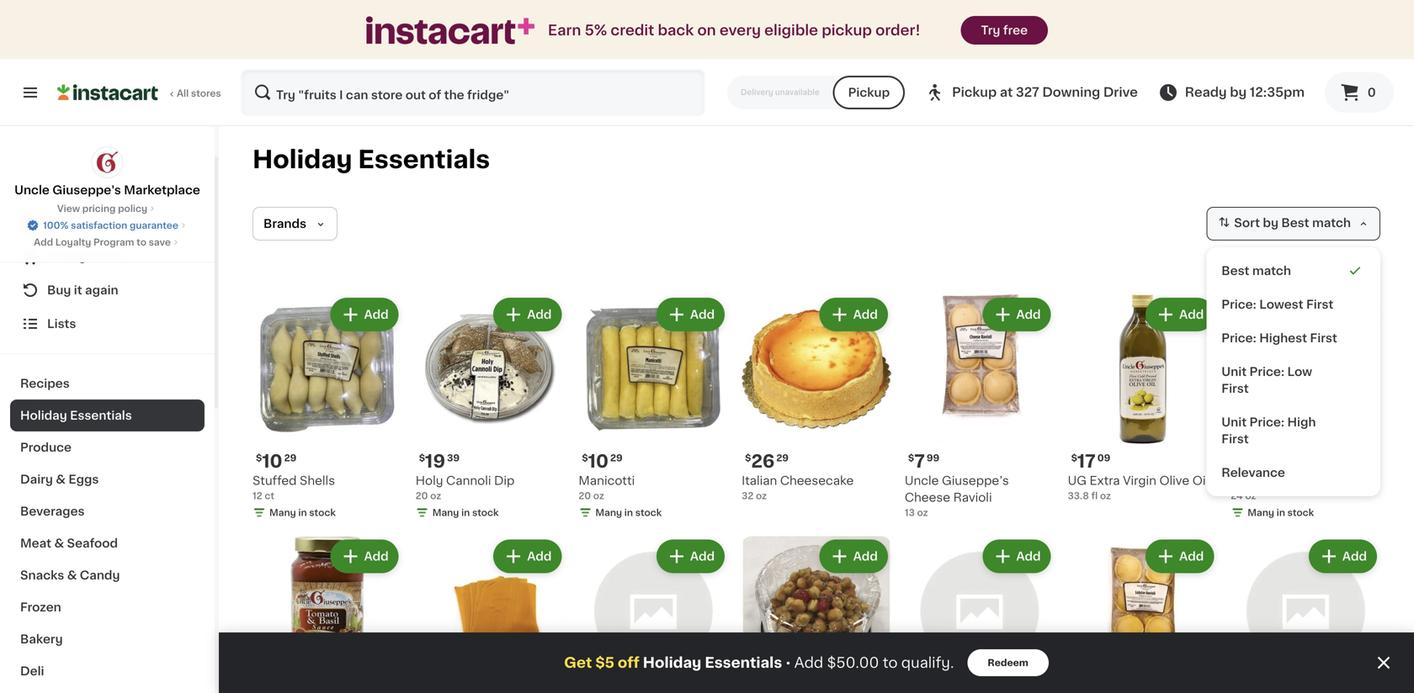 Task type: locate. For each thing, give the bounding box(es) containing it.
2 vertical spatial holiday
[[643, 656, 702, 671]]

1 vertical spatial unit
[[1222, 417, 1247, 428]]

2 $ 10 29 from the left
[[582, 453, 623, 471]]

1 horizontal spatial 29
[[610, 454, 623, 463]]

dairy
[[20, 474, 53, 486]]

0 horizontal spatial holiday
[[20, 410, 67, 422]]

$ 10 29
[[256, 453, 297, 471], [582, 453, 623, 471]]

buy it again
[[47, 285, 118, 296]]

oz right fl
[[1100, 492, 1111, 501]]

0 vertical spatial holiday essentials
[[253, 148, 490, 172]]

bakery link
[[10, 624, 205, 656]]

deli
[[20, 666, 44, 678]]

price: highest first option
[[1213, 322, 1374, 355]]

in for manicotti
[[624, 509, 633, 518]]

Search field
[[242, 71, 704, 114]]

product group
[[253, 295, 402, 523], [416, 295, 565, 523], [579, 295, 728, 523], [742, 295, 891, 503], [905, 295, 1054, 520], [1068, 295, 1218, 503], [1231, 295, 1381, 523], [253, 537, 402, 694], [416, 537, 565, 694], [579, 537, 728, 694], [742, 537, 891, 694], [905, 537, 1054, 694], [1068, 537, 1218, 694], [1231, 537, 1381, 694]]

unit price: high first option
[[1213, 406, 1374, 456]]

2 in from the left
[[461, 509, 470, 518]]

product group containing 19
[[416, 295, 565, 523]]

2 20 from the left
[[579, 492, 591, 501]]

1 29 from the left
[[284, 454, 297, 463]]

essentials down search field
[[358, 148, 490, 172]]

cheese
[[905, 492, 950, 504]]

1 horizontal spatial 10
[[588, 453, 609, 471]]

& left candy
[[67, 570, 77, 582]]

many for holy
[[432, 509, 459, 518]]

5%
[[585, 23, 607, 37]]

0 vertical spatial to
[[137, 238, 146, 247]]

treatment tracker modal dialog
[[219, 633, 1414, 694]]

stock for holy
[[472, 509, 499, 518]]

0 vertical spatial match
[[1312, 217, 1351, 229]]

price: inside unit price: low first
[[1250, 366, 1285, 378]]

ready meals button
[[10, 240, 205, 274]]

stock
[[309, 509, 336, 518], [472, 509, 499, 518], [635, 509, 662, 518], [1288, 509, 1314, 518]]

holiday right the off
[[643, 656, 702, 671]]

first
[[1306, 299, 1334, 311], [1310, 333, 1338, 344], [1222, 383, 1249, 395], [1222, 434, 1249, 445]]

ready meals link
[[10, 240, 205, 274]]

by for sort
[[1263, 217, 1279, 229]]

1 vertical spatial holiday essentials
[[20, 410, 132, 422]]

0 horizontal spatial $ 10 29
[[256, 453, 297, 471]]

1 many in stock from the left
[[269, 509, 336, 518]]

2 stock from the left
[[472, 509, 499, 518]]

giuseppe's
[[942, 475, 1009, 487]]

best match up price: lowest first
[[1222, 265, 1291, 277]]

1 vertical spatial ready
[[47, 251, 86, 263]]

$ up manicotti
[[582, 454, 588, 463]]

many in stock down "marinara"
[[1248, 509, 1314, 518]]

0 vertical spatial by
[[1230, 86, 1247, 98]]

$ for holy cannoli dip
[[419, 454, 425, 463]]

marinara
[[1251, 475, 1302, 487]]

4 many in stock from the left
[[1248, 509, 1314, 518]]

virgin
[[1123, 475, 1157, 487]]

try
[[981, 24, 1000, 36]]

None search field
[[241, 69, 705, 116]]

1 stock from the left
[[309, 509, 336, 518]]

unit for unit price: high first
[[1222, 417, 1247, 428]]

0 vertical spatial best match
[[1282, 217, 1351, 229]]

first right lowest
[[1306, 299, 1334, 311]]

unit inside unit price: high first
[[1222, 417, 1247, 428]]

many down manicotti 20 oz
[[596, 509, 622, 518]]

add
[[34, 238, 53, 247], [364, 309, 389, 321], [527, 309, 552, 321], [690, 309, 715, 321], [853, 309, 878, 321], [1016, 309, 1041, 321], [1179, 309, 1204, 321], [364, 551, 389, 563], [527, 551, 552, 563], [690, 551, 715, 563], [853, 551, 878, 563], [1016, 551, 1041, 563], [1179, 551, 1204, 563], [1343, 551, 1367, 563], [794, 656, 824, 671]]

1 horizontal spatial holiday essentials
[[253, 148, 490, 172]]

3 stock from the left
[[635, 509, 662, 518]]

policy
[[118, 204, 147, 213]]

best down sort
[[1222, 265, 1250, 277]]

many in stock down the 'holy cannoli dip 20 oz'
[[432, 509, 499, 518]]

1 vertical spatial to
[[883, 656, 898, 671]]

all stores link
[[57, 69, 222, 116]]

1 vertical spatial best match
[[1222, 265, 1291, 277]]

uncle up 100%
[[14, 184, 50, 196]]

1 many from the left
[[269, 509, 296, 518]]

0 vertical spatial best
[[1282, 217, 1310, 229]]

ug extra virgin olive oil 33.8 fl oz
[[1068, 475, 1209, 501]]

3 $ from the left
[[745, 454, 751, 463]]

first up 6
[[1222, 434, 1249, 445]]

3 29 from the left
[[610, 454, 623, 463]]

essentials left •
[[705, 656, 782, 671]]

buy
[[47, 285, 71, 296]]

0 horizontal spatial pickup
[[848, 87, 890, 98]]

1 vertical spatial uncle
[[905, 475, 939, 487]]

0 horizontal spatial 29
[[284, 454, 297, 463]]

2 horizontal spatial holiday
[[643, 656, 702, 671]]

&
[[56, 474, 66, 486], [54, 538, 64, 550], [67, 570, 77, 582]]

1 horizontal spatial essentials
[[358, 148, 490, 172]]

stuffed
[[253, 475, 297, 487]]

10
[[262, 453, 283, 471], [588, 453, 609, 471]]

20
[[416, 492, 428, 501], [579, 492, 591, 501]]

in for holy
[[461, 509, 470, 518]]

holy cannoli dip 20 oz
[[416, 475, 515, 501]]

ready meals
[[47, 251, 125, 263]]

by left 12:35pm
[[1230, 86, 1247, 98]]

1 $ 10 29 from the left
[[256, 453, 297, 471]]

0 vertical spatial uncle
[[14, 184, 50, 196]]

$ inside $ 19 39
[[419, 454, 425, 463]]

manicotti 20 oz
[[579, 475, 635, 501]]

price: left highest
[[1222, 333, 1257, 344]]

$ for ug extra virgin olive oil
[[1071, 454, 1077, 463]]

best match
[[1282, 217, 1351, 229], [1222, 265, 1291, 277]]

many in stock down manicotti 20 oz
[[596, 509, 662, 518]]

to inside treatment tracker modal dialog
[[883, 656, 898, 671]]

price: lowest first
[[1222, 299, 1334, 311]]

many down ct
[[269, 509, 296, 518]]

24
[[1231, 492, 1243, 501]]

20 down manicotti
[[579, 492, 591, 501]]

view
[[57, 204, 80, 213]]

candy
[[80, 570, 120, 582]]

1 10 from the left
[[262, 453, 283, 471]]

many in stock for holy
[[432, 509, 499, 518]]

29 for italian cheesecake
[[776, 454, 789, 463]]

oz down holy
[[430, 492, 441, 501]]

ready down loyalty
[[47, 251, 86, 263]]

many for stuffed
[[269, 509, 296, 518]]

add inside treatment tracker modal dialog
[[794, 656, 824, 671]]

0 horizontal spatial 20
[[416, 492, 428, 501]]

0 horizontal spatial match
[[1253, 265, 1291, 277]]

credit
[[611, 23, 654, 37]]

ready for ready meals
[[47, 251, 86, 263]]

ct
[[265, 492, 274, 501]]

1 horizontal spatial match
[[1312, 217, 1351, 229]]

to
[[137, 238, 146, 247], [883, 656, 898, 671]]

unit price: high first
[[1222, 417, 1316, 445]]

$ for italian cheesecake
[[745, 454, 751, 463]]

pickup left the at
[[952, 86, 997, 98]]

1 horizontal spatial holiday
[[253, 148, 352, 172]]

off
[[618, 656, 640, 671]]

10 up manicotti
[[588, 453, 609, 471]]

oz right 13
[[917, 509, 928, 518]]

in for 6
[[1277, 509, 1285, 518]]

lists link
[[10, 307, 205, 341]]

oz right 24
[[1245, 492, 1256, 501]]

4 in from the left
[[1277, 509, 1285, 518]]

back
[[658, 23, 694, 37]]

shells
[[300, 475, 335, 487]]

2 10 from the left
[[588, 453, 609, 471]]

2 vertical spatial &
[[67, 570, 77, 582]]

snacks & candy link
[[10, 560, 205, 592]]

7
[[914, 453, 925, 471]]

$ inside $ 7 99
[[908, 454, 914, 463]]

holiday up brands dropdown button
[[253, 148, 352, 172]]

12
[[253, 492, 262, 501]]

1 horizontal spatial $ 10 29
[[582, 453, 623, 471]]

$ left 99
[[908, 454, 914, 463]]

marketplace
[[124, 184, 200, 196]]

1 horizontal spatial by
[[1263, 217, 1279, 229]]

relevance option
[[1213, 456, 1374, 490]]

2 vertical spatial essentials
[[705, 656, 782, 671]]

2 29 from the left
[[776, 454, 789, 463]]

match up price: lowest first
[[1253, 265, 1291, 277]]

0 horizontal spatial holiday essentials
[[20, 410, 132, 422]]

low
[[1288, 366, 1312, 378]]

1 vertical spatial &
[[54, 538, 64, 550]]

26
[[751, 453, 775, 471]]

1 horizontal spatial ready
[[1185, 86, 1227, 98]]

1 horizontal spatial to
[[883, 656, 898, 671]]

& right the meat
[[54, 538, 64, 550]]

essentials up produce link
[[70, 410, 132, 422]]

Best match Sort by field
[[1207, 207, 1381, 241]]

1 vertical spatial by
[[1263, 217, 1279, 229]]

many down "marinara"
[[1248, 509, 1275, 518]]

to left save
[[137, 238, 146, 247]]

2 unit from the top
[[1222, 417, 1247, 428]]

20 down holy
[[416, 492, 428, 501]]

1 horizontal spatial 20
[[579, 492, 591, 501]]

add loyalty program to save
[[34, 238, 171, 247]]

recipes
[[20, 378, 70, 390]]

highest
[[1260, 333, 1307, 344]]

many for 6
[[1248, 509, 1275, 518]]

in
[[298, 509, 307, 518], [461, 509, 470, 518], [624, 509, 633, 518], [1277, 509, 1285, 518]]

29 inside $ 26 29
[[776, 454, 789, 463]]

get
[[564, 656, 592, 671]]

10 up stuffed
[[262, 453, 283, 471]]

in down stuffed shells 12 ct
[[298, 509, 307, 518]]

qualify.
[[901, 656, 954, 671]]

unit for unit price: low first
[[1222, 366, 1247, 378]]

10 for manicotti
[[588, 453, 609, 471]]

unit down "price: highest first"
[[1222, 366, 1247, 378]]

to right $50.00
[[883, 656, 898, 671]]

olive
[[1160, 475, 1190, 487]]

price: left low
[[1250, 366, 1285, 378]]

$ up stuffed
[[256, 454, 262, 463]]

ready inside dropdown button
[[47, 251, 86, 263]]

29 right 26
[[776, 454, 789, 463]]

manicotti
[[579, 475, 635, 487]]

beverages
[[20, 506, 85, 518]]

cheesecake
[[780, 475, 854, 487]]

price: left 'high'
[[1250, 417, 1285, 428]]

$ inside $ 26 29
[[745, 454, 751, 463]]

& left "eggs"
[[56, 474, 66, 486]]

1 horizontal spatial uncle
[[905, 475, 939, 487]]

0 horizontal spatial 10
[[262, 453, 283, 471]]

sort by list box
[[1207, 248, 1381, 497]]

5 $ from the left
[[582, 454, 588, 463]]

unit up 6
[[1222, 417, 1247, 428]]

uncle
[[14, 184, 50, 196], [905, 475, 939, 487]]

ready left 12:35pm
[[1185, 86, 1227, 98]]

best match up best match option
[[1282, 217, 1351, 229]]

oil
[[1193, 475, 1209, 487]]

2 horizontal spatial essentials
[[705, 656, 782, 671]]

$ up italian
[[745, 454, 751, 463]]

2 horizontal spatial 29
[[776, 454, 789, 463]]

$ for stuffed shells
[[256, 454, 262, 463]]

best right the sort by
[[1282, 217, 1310, 229]]

$ 10 29 up stuffed
[[256, 453, 297, 471]]

pickup
[[952, 86, 997, 98], [848, 87, 890, 98]]

1 vertical spatial best
[[1222, 265, 1250, 277]]

1 unit from the top
[[1222, 366, 1247, 378]]

0 horizontal spatial by
[[1230, 86, 1247, 98]]

0 horizontal spatial ready
[[47, 251, 86, 263]]

stuffed shells 12 ct
[[253, 475, 335, 501]]

29 for stuffed shells
[[284, 454, 297, 463]]

pickup down "pickup" at top
[[848, 87, 890, 98]]

$ 10 29 for manicotti
[[582, 453, 623, 471]]

1 vertical spatial holiday
[[20, 410, 67, 422]]

many down the 'holy cannoli dip 20 oz'
[[432, 509, 459, 518]]

1 vertical spatial match
[[1253, 265, 1291, 277]]

0 vertical spatial unit
[[1222, 366, 1247, 378]]

0 vertical spatial &
[[56, 474, 66, 486]]

by inside "field"
[[1263, 217, 1279, 229]]

essentials
[[358, 148, 490, 172], [70, 410, 132, 422], [705, 656, 782, 671]]

holiday down recipes
[[20, 410, 67, 422]]

pickup button
[[833, 76, 905, 109]]

at
[[1000, 86, 1013, 98]]

1 horizontal spatial best
[[1282, 217, 1310, 229]]

$ 10 29 up manicotti
[[582, 453, 623, 471]]

holiday inside treatment tracker modal dialog
[[643, 656, 702, 671]]

high
[[1288, 417, 1316, 428]]

instacart logo image
[[57, 83, 158, 103]]

4 stock from the left
[[1288, 509, 1314, 518]]

oz inside the 'holy cannoli dip 20 oz'
[[430, 492, 441, 501]]

1 $ from the left
[[256, 454, 262, 463]]

price: lowest first option
[[1213, 288, 1374, 322]]

2 many from the left
[[432, 509, 459, 518]]

uncle inside uncle giuseppe's cheese ravioli 13 oz
[[905, 475, 939, 487]]

29
[[284, 454, 297, 463], [776, 454, 789, 463], [610, 454, 623, 463]]

1 in from the left
[[298, 509, 307, 518]]

$ inside '$ 17 09'
[[1071, 454, 1077, 463]]

unit inside unit price: low first
[[1222, 366, 1247, 378]]

pickup inside "pickup" button
[[848, 87, 890, 98]]

oz down manicotti
[[593, 492, 604, 501]]

product group containing 7
[[905, 295, 1054, 520]]

meat & seafood link
[[10, 528, 205, 560]]

3 many from the left
[[596, 509, 622, 518]]

pickup inside pickup at 327 downing drive popup button
[[952, 86, 997, 98]]

first up unit price: high first
[[1222, 383, 1249, 395]]

1 horizontal spatial pickup
[[952, 86, 997, 98]]

pickup at 327 downing drive button
[[925, 69, 1138, 116]]

0 horizontal spatial uncle
[[14, 184, 50, 196]]

uncle up cheese
[[905, 475, 939, 487]]

29 up manicotti
[[610, 454, 623, 463]]

in down "marinara"
[[1277, 509, 1285, 518]]

it
[[74, 285, 82, 296]]

many in stock for 6
[[1248, 509, 1314, 518]]

10 for stuffed shells
[[262, 453, 283, 471]]

many in stock down stuffed shells 12 ct
[[269, 509, 336, 518]]

$ up ug in the bottom of the page
[[1071, 454, 1077, 463]]

3 many in stock from the left
[[596, 509, 662, 518]]

4 many from the left
[[1248, 509, 1275, 518]]

ready by 12:35pm link
[[1158, 83, 1305, 103]]

3 in from the left
[[624, 509, 633, 518]]

stock for stuffed
[[309, 509, 336, 518]]

match up best match option
[[1312, 217, 1351, 229]]

6 $ from the left
[[908, 454, 914, 463]]

$ 10 29 for stuffed
[[256, 453, 297, 471]]

oz inside 6 ug marinara sauce 24 oz
[[1245, 492, 1256, 501]]

in down manicotti 20 oz
[[624, 509, 633, 518]]

29 up stuffed
[[284, 454, 297, 463]]

2 $ from the left
[[419, 454, 425, 463]]

32
[[742, 492, 754, 501]]

2 many in stock from the left
[[432, 509, 499, 518]]

1 20 from the left
[[416, 492, 428, 501]]

$ up holy
[[419, 454, 425, 463]]

service type group
[[727, 76, 905, 109]]

in down the 'holy cannoli dip 20 oz'
[[461, 509, 470, 518]]

holiday essentials inside main content
[[253, 148, 490, 172]]

by right sort
[[1263, 217, 1279, 229]]

price: left lowest
[[1222, 299, 1257, 311]]

oz right 32
[[756, 492, 767, 501]]

0 vertical spatial ready
[[1185, 86, 1227, 98]]

0 horizontal spatial essentials
[[70, 410, 132, 422]]

giuseppe's
[[52, 184, 121, 196]]

4 $ from the left
[[1071, 454, 1077, 463]]

0 horizontal spatial best
[[1222, 265, 1250, 277]]



Task type: vqa. For each thing, say whether or not it's contained in the screenshot.
the left 'Total Charged'
no



Task type: describe. For each thing, give the bounding box(es) containing it.
uncle for uncle giuseppe's cheese ravioli 13 oz
[[905, 475, 939, 487]]

$ 7 99
[[908, 453, 940, 471]]

match inside option
[[1253, 265, 1291, 277]]

in for stuffed
[[298, 509, 307, 518]]

pickup
[[822, 23, 872, 37]]

all
[[177, 89, 189, 98]]

redeem button
[[968, 650, 1049, 677]]

eligible
[[765, 23, 818, 37]]

free
[[1003, 24, 1028, 36]]

sauce
[[1305, 475, 1342, 487]]

product group containing 17
[[1068, 295, 1218, 503]]

pickup for pickup at 327 downing drive
[[952, 86, 997, 98]]

09
[[1098, 454, 1111, 463]]

$ 17 09
[[1071, 453, 1111, 471]]

deli link
[[10, 656, 205, 688]]

6
[[1241, 453, 1253, 471]]

20 inside manicotti 20 oz
[[579, 492, 591, 501]]

uncle giuseppe's marketplace link
[[14, 146, 200, 199]]

0 button
[[1325, 72, 1394, 113]]

first inside unit price: low first
[[1222, 383, 1249, 395]]

lists
[[47, 318, 76, 330]]

$ 19 39
[[419, 453, 460, 471]]

dip
[[494, 475, 515, 487]]

cannoli
[[446, 475, 491, 487]]

holiday essentials main content
[[219, 126, 1414, 694]]

recipes link
[[10, 368, 205, 400]]

meat
[[20, 538, 51, 550]]

& for snacks
[[67, 570, 77, 582]]

oz inside uncle giuseppe's cheese ravioli 13 oz
[[917, 509, 928, 518]]

sort by
[[1234, 217, 1279, 229]]

1 vertical spatial essentials
[[70, 410, 132, 422]]

stock for manicotti
[[635, 509, 662, 518]]

frozen link
[[10, 592, 205, 624]]

essentials inside treatment tracker modal dialog
[[705, 656, 782, 671]]

20 inside the 'holy cannoli dip 20 oz'
[[416, 492, 428, 501]]

brands
[[263, 218, 306, 230]]

best match option
[[1213, 254, 1374, 288]]

first right highest
[[1310, 333, 1338, 344]]

by for ready
[[1230, 86, 1247, 98]]

best match inside "field"
[[1282, 217, 1351, 229]]

shop link
[[10, 206, 205, 240]]

drive
[[1104, 86, 1138, 98]]

ready for ready by 12:35pm
[[1185, 86, 1227, 98]]

0 vertical spatial holiday
[[253, 148, 352, 172]]

$ for manicotti
[[582, 454, 588, 463]]

holy
[[416, 475, 443, 487]]

oz inside italian cheesecake 32 oz
[[756, 492, 767, 501]]

first inside unit price: high first
[[1222, 434, 1249, 445]]

instacart plus icon image
[[366, 16, 535, 44]]

13
[[905, 509, 915, 518]]

uncle giuseppe's marketplace logo image
[[91, 146, 123, 178]]

oz inside manicotti 20 oz
[[593, 492, 604, 501]]

italian cheesecake 32 oz
[[742, 475, 854, 501]]

best inside option
[[1222, 265, 1250, 277]]

$5
[[595, 656, 615, 671]]

produce
[[20, 442, 72, 454]]

uncle for uncle giuseppe's marketplace
[[14, 184, 50, 196]]

327
[[1016, 86, 1039, 98]]

6 ug marinara sauce 24 oz
[[1231, 453, 1342, 501]]

redeem
[[988, 659, 1029, 668]]

snacks & candy
[[20, 570, 120, 582]]

best inside "field"
[[1282, 217, 1310, 229]]

italian
[[742, 475, 777, 487]]

add loyalty program to save link
[[34, 236, 181, 249]]

view pricing policy
[[57, 204, 147, 213]]

& for dairy
[[56, 474, 66, 486]]

shop
[[47, 217, 79, 229]]

many in stock for stuffed
[[269, 509, 336, 518]]

19
[[425, 453, 445, 471]]

bakery
[[20, 634, 63, 646]]

brands button
[[253, 207, 338, 241]]

unit price: low first option
[[1213, 355, 1374, 406]]

product group containing 26
[[742, 295, 891, 503]]

program
[[93, 238, 134, 247]]

earn
[[548, 23, 581, 37]]

snacks
[[20, 570, 64, 582]]

many in stock for manicotti
[[596, 509, 662, 518]]

save
[[149, 238, 171, 247]]

oz inside ug extra virgin olive oil 33.8 fl oz
[[1100, 492, 1111, 501]]

price: highest first
[[1222, 333, 1338, 344]]

39
[[447, 454, 460, 463]]

guarantee
[[130, 221, 178, 230]]

$ 26 29
[[745, 453, 789, 471]]

buy it again link
[[10, 274, 205, 307]]

meat & seafood
[[20, 538, 118, 550]]

0 vertical spatial essentials
[[358, 148, 490, 172]]

stores
[[191, 89, 221, 98]]

relevance
[[1222, 467, 1285, 479]]

stock for 6
[[1288, 509, 1314, 518]]

order!
[[876, 23, 921, 37]]

ug
[[1068, 475, 1087, 487]]

$ for uncle giuseppe's cheese ravioli
[[908, 454, 914, 463]]

beverages link
[[10, 496, 205, 528]]

pickup for pickup
[[848, 87, 890, 98]]

earn 5% credit back on every eligible pickup order!
[[548, 23, 921, 37]]

dairy & eggs link
[[10, 464, 205, 496]]

loyalty
[[55, 238, 91, 247]]

100% satisfaction guarantee button
[[26, 216, 188, 232]]

extra
[[1090, 475, 1120, 487]]

every
[[720, 23, 761, 37]]

satisfaction
[[71, 221, 127, 230]]

ug
[[1231, 475, 1248, 487]]

29 for manicotti
[[610, 454, 623, 463]]

get $5 off holiday essentials • add $50.00 to qualify.
[[564, 656, 954, 671]]

price: inside unit price: high first
[[1250, 417, 1285, 428]]

0 horizontal spatial to
[[137, 238, 146, 247]]

meals
[[89, 251, 125, 263]]

best match inside option
[[1222, 265, 1291, 277]]

many for manicotti
[[596, 509, 622, 518]]

product group containing 6
[[1231, 295, 1381, 523]]

again
[[85, 285, 118, 296]]

try free
[[981, 24, 1028, 36]]

all stores
[[177, 89, 221, 98]]

& for meat
[[54, 538, 64, 550]]

match inside "field"
[[1312, 217, 1351, 229]]

eggs
[[69, 474, 99, 486]]



